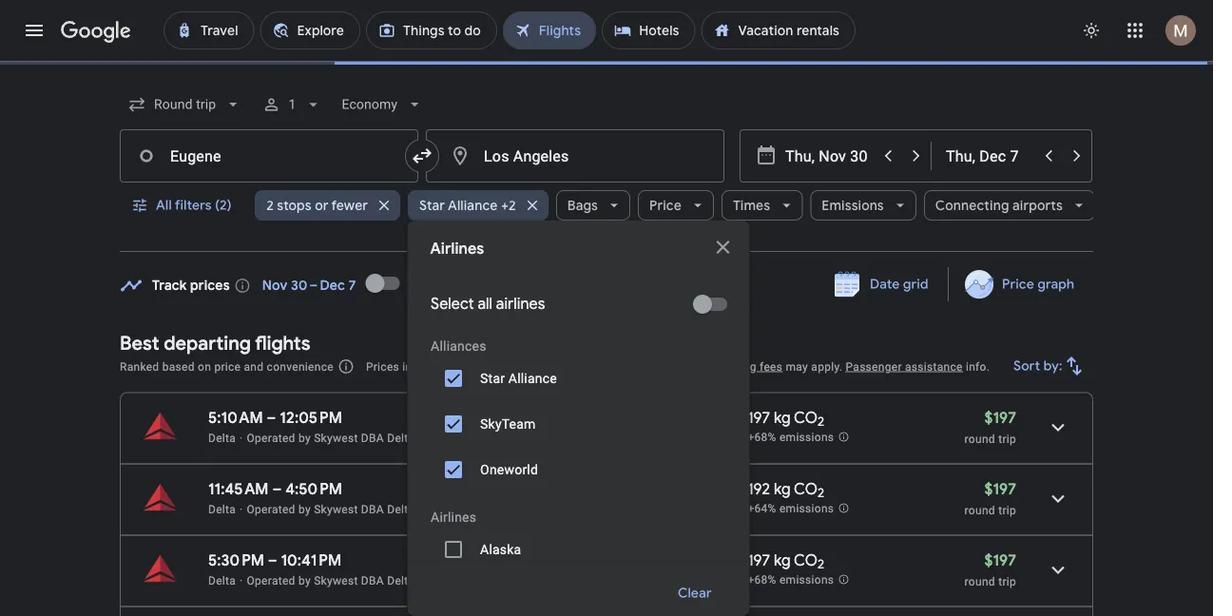Task type: locate. For each thing, give the bounding box(es) containing it.
192 kg co 2
[[748, 479, 825, 501]]

1 vertical spatial kg
[[774, 479, 791, 499]]

based
[[162, 360, 195, 373]]

skywest down "arrival time: 12:05 pm." text box
[[314, 431, 358, 445]]

2 vertical spatial operated
[[247, 574, 295, 587]]

1 vertical spatial operated
[[247, 503, 295, 516]]

kg down may
[[774, 408, 791, 427]]

0 horizontal spatial 1
[[288, 97, 296, 112]]

– left 4:50 pm
[[272, 479, 282, 499]]

hr inside the total duration 5 hr 5 min. element
[[503, 479, 518, 499]]

skywest down 10:41 pm
[[314, 574, 358, 587]]

2 197 from the top
[[748, 551, 770, 570]]

operated down leaves eugene airport (eug) at 11:45 am on thursday, november 30 and arrives at los angeles international airport at 4:50 pm on thursday, november 30. element
[[247, 503, 295, 516]]

1 for 1 stop sea
[[615, 551, 621, 570]]

1 round from the top
[[965, 432, 996, 446]]

0 vertical spatial dba
[[361, 431, 384, 445]]

2 airlines from the top
[[430, 509, 476, 525]]

0 vertical spatial star
[[419, 197, 445, 214]]

or
[[314, 197, 328, 214]]

– down 55
[[514, 431, 521, 445]]

skywest for 12:05 pm
[[314, 431, 358, 445]]

$197
[[985, 408, 1017, 427], [985, 479, 1017, 499], [985, 551, 1017, 570]]

1 inside 1 popup button
[[288, 97, 296, 112]]

swap origin and destination. image
[[411, 145, 434, 167]]

and
[[244, 360, 264, 373]]

sort by:
[[1014, 358, 1063, 375]]

2 hr from the top
[[503, 479, 518, 499]]

1 vertical spatial airlines
[[430, 509, 476, 525]]

2 skywest from the top
[[314, 503, 358, 516]]

bag fees may apply. passenger assistance
[[737, 360, 963, 373]]

price graph
[[1002, 276, 1075, 293]]

1 vertical spatial 1
[[577, 360, 584, 373]]

1 horizontal spatial alliance
[[508, 370, 557, 386]]

197 us dollars text field left flight details. leaves eugene airport (eug) at 5:30 pm on thursday, november 30 and arrives at los angeles international airport at 10:41 pm on thursday, november 30. 'icon'
[[985, 551, 1017, 570]]

2 vertical spatial emissions
[[780, 574, 834, 587]]

$197 round trip for 192
[[965, 479, 1017, 517]]

operated by skywest dba delta connection for 4:50 pm
[[247, 503, 479, 516]]

1 197 from the top
[[748, 408, 770, 427]]

kg up the +64% emissions
[[774, 479, 791, 499]]

2 kg from the top
[[774, 479, 791, 499]]

2 co from the top
[[794, 479, 818, 499]]

3 dba from the top
[[361, 574, 384, 587]]

+68%
[[748, 431, 777, 444], [748, 574, 777, 587]]

1
[[288, 97, 296, 112], [577, 360, 584, 373], [615, 551, 621, 570]]

1 by from the top
[[299, 431, 311, 445]]

price for price graph
[[1002, 276, 1034, 293]]

operated by skywest dba delta connection down 10:41 pm
[[247, 574, 479, 587]]

0 horizontal spatial fees
[[533, 360, 556, 373]]

0 vertical spatial emissions
[[780, 431, 834, 444]]

2 up the +64% emissions
[[818, 485, 825, 501]]

None field
[[120, 87, 250, 122], [334, 87, 432, 122], [120, 87, 250, 122], [334, 87, 432, 122]]

1 vertical spatial alliance
[[508, 370, 557, 386]]

2 vertical spatial co
[[794, 551, 818, 570]]

kg down the +64% emissions
[[774, 551, 791, 570]]

197 kg co 2 down may
[[748, 408, 825, 430]]

trip left flight details. leaves eugene airport (eug) at 11:45 am on thursday, november 30 and arrives at los angeles international airport at 4:50 pm on thursday, november 30. icon in the bottom right of the page
[[999, 504, 1017, 517]]

2
[[266, 197, 273, 214], [818, 414, 825, 430], [818, 485, 825, 501], [818, 557, 825, 573]]

1 operated by skywest dba delta connection from the top
[[247, 431, 479, 445]]

0 horizontal spatial alliance
[[447, 197, 497, 214]]

trip down 197 us dollars text box
[[999, 432, 1017, 446]]

1 vertical spatial emissions
[[780, 502, 834, 516]]

+68% emissions up 192 kg co 2
[[748, 431, 834, 444]]

hr inside total duration 5 hr 11 min. element
[[503, 551, 518, 570]]

stop
[[624, 551, 655, 570]]

197 kg co 2
[[748, 408, 825, 430], [748, 551, 825, 573]]

star alliance
[[480, 370, 557, 386]]

alliance inside star alliance +2 popup button
[[447, 197, 497, 214]]

2 stops or fewer button
[[255, 183, 400, 228]]

min
[[542, 408, 568, 427], [534, 479, 559, 499], [537, 551, 562, 570]]

197 down +64%
[[748, 551, 770, 570]]

1 $197 from the top
[[985, 408, 1017, 427]]

skywest
[[314, 431, 358, 445], [314, 503, 358, 516], [314, 574, 358, 587]]

2 vertical spatial min
[[537, 551, 562, 570]]

price for price
[[649, 197, 681, 214]]

times
[[733, 197, 770, 214]]

2 $197 round trip from the top
[[965, 479, 1017, 517]]

2 vertical spatial hr
[[503, 551, 518, 570]]

3 $197 round trip from the top
[[965, 551, 1017, 588]]

5:30 pm – 10:41 pm
[[208, 551, 342, 570]]

0 vertical spatial 197
[[748, 408, 770, 427]]

197 US dollars text field
[[985, 408, 1017, 427]]

0 vertical spatial min
[[542, 408, 568, 427]]

1 vertical spatial operated by skywest dba delta connection
[[247, 503, 479, 516]]

fees right +
[[533, 360, 556, 373]]

emissions
[[780, 431, 834, 444], [780, 502, 834, 516], [780, 574, 834, 587]]

fees
[[533, 360, 556, 373], [760, 360, 783, 373]]

alaska only image
[[652, 527, 727, 572]]

$197 round trip left flight details. leaves eugene airport (eug) at 11:45 am on thursday, november 30 and arrives at los angeles international airport at 4:50 pm on thursday, november 30. icon in the bottom right of the page
[[965, 479, 1017, 517]]

skywest for 10:41 pm
[[314, 574, 358, 587]]

3 skywest from the top
[[314, 574, 358, 587]]

co down may
[[794, 408, 818, 427]]

2 emissions from the top
[[780, 502, 834, 516]]

Arrival time: 12:05 PM. text field
[[280, 408, 342, 427]]

sea
[[671, 574, 693, 587]]

alliance left +2
[[447, 197, 497, 214]]

emissions down 192 kg co 2
[[780, 502, 834, 516]]

min for 5 hr 11 min
[[537, 551, 562, 570]]

star inside popup button
[[419, 197, 445, 214]]

1 horizontal spatial star
[[480, 370, 505, 386]]

alaska
[[480, 542, 521, 557]]

2 operated from the top
[[247, 503, 295, 516]]

+68% emissions down the +64% emissions
[[748, 574, 834, 587]]

1 vertical spatial connection
[[418, 503, 479, 516]]

hr right 6
[[503, 408, 518, 427]]

2 by from the top
[[299, 503, 311, 516]]

learn more about tracked prices image
[[234, 277, 251, 294]]

0 vertical spatial connection
[[418, 431, 479, 445]]

1 vertical spatial hr
[[503, 479, 518, 499]]

flight details. leaves eugene airport (eug) at 11:45 am on thursday, november 30 and arrives at los angeles international airport at 4:50 pm on thursday, november 30. image
[[1036, 476, 1081, 522]]

alliances
[[430, 338, 486, 354]]

fees right bag
[[760, 360, 783, 373]]

convenience
[[267, 360, 334, 373]]

for
[[559, 360, 574, 373]]

0 vertical spatial round
[[965, 432, 996, 446]]

dba for 10:41 pm
[[361, 574, 384, 587]]

2 vertical spatial kg
[[774, 551, 791, 570]]

nov 30 – dec 7
[[262, 277, 356, 294]]

2 vertical spatial skywest
[[314, 574, 358, 587]]

0 vertical spatial airlines
[[430, 239, 484, 259]]

$197 round trip left flight details. leaves eugene airport (eug) at 5:30 pm on thursday, november 30 and arrives at los angeles international airport at 10:41 pm on thursday, november 30. 'icon'
[[965, 551, 1017, 588]]

apply.
[[811, 360, 843, 373]]

dba
[[361, 431, 384, 445], [361, 503, 384, 516], [361, 574, 384, 587]]

kg
[[774, 408, 791, 427], [774, 479, 791, 499], [774, 551, 791, 570]]

3 connection from the top
[[418, 574, 479, 587]]

hr left 11 on the left
[[503, 551, 518, 570]]

30 – dec
[[291, 277, 345, 294]]

min down oneworld
[[534, 479, 559, 499]]

stops
[[277, 197, 311, 214]]

0 vertical spatial 1
[[288, 97, 296, 112]]

delta
[[208, 431, 236, 445], [387, 431, 415, 445], [208, 503, 236, 516], [387, 503, 415, 516], [208, 574, 236, 587], [387, 574, 415, 587]]

price right bags popup button at the top of page
[[649, 197, 681, 214]]

hr inside 6 hr 55 min eug – lax
[[503, 408, 518, 427]]

date grid button
[[821, 267, 944, 301]]

date
[[870, 276, 900, 293]]

by down "arrival time: 12:05 pm." text box
[[299, 431, 311, 445]]

airlines
[[430, 239, 484, 259], [430, 509, 476, 525]]

1 vertical spatial co
[[794, 479, 818, 499]]

2 inside 2 stops or fewer popup button
[[266, 197, 273, 214]]

1 vertical spatial +68%
[[748, 574, 777, 587]]

1 trip from the top
[[999, 432, 1017, 446]]

operated by skywest dba delta connection down 4:50 pm
[[247, 503, 479, 516]]

0 vertical spatial operated
[[247, 431, 295, 445]]

0 vertical spatial kg
[[774, 408, 791, 427]]

5:30 pm
[[208, 551, 264, 570]]

6
[[491, 408, 500, 427]]

3 trip from the top
[[999, 575, 1017, 588]]

alliance for star alliance
[[508, 370, 557, 386]]

3 kg from the top
[[774, 551, 791, 570]]

2 vertical spatial dba
[[361, 574, 384, 587]]

emissions up 192 kg co 2
[[780, 431, 834, 444]]

5:10 am – 12:05 pm
[[208, 408, 342, 427]]

0 vertical spatial co
[[794, 408, 818, 427]]

kg inside 192 kg co 2
[[774, 479, 791, 499]]

may
[[786, 360, 808, 373]]

1 $197 round trip from the top
[[965, 408, 1017, 446]]

round left flight details. leaves eugene airport (eug) at 5:30 pm on thursday, november 30 and arrives at los angeles international airport at 10:41 pm on thursday, november 30. 'icon'
[[965, 575, 996, 588]]

price
[[649, 197, 681, 214], [1002, 276, 1034, 293]]

5 inside total duration 5 hr 11 min. element
[[491, 551, 500, 570]]

None search field
[[120, 82, 1095, 616]]

price inside popup button
[[649, 197, 681, 214]]

leaves eugene airport (eug) at 5:10 am on thursday, november 30 and arrives at los angeles international airport at 12:05 pm on thursday, november 30. element
[[208, 408, 342, 427]]

operated for 5:10 am
[[247, 431, 295, 445]]

Departure time: 5:30 PM. text field
[[208, 551, 264, 570]]

star left +
[[480, 370, 505, 386]]

operated by skywest dba delta connection for 10:41 pm
[[247, 574, 479, 587]]

2 vertical spatial $197
[[985, 551, 1017, 570]]

operated down leaves eugene airport (eug) at 5:30 pm on thursday, november 30 and arrives at los angeles international airport at 10:41 pm on thursday, november 30. 'element'
[[247, 574, 295, 587]]

trip left flight details. leaves eugene airport (eug) at 5:30 pm on thursday, november 30 and arrives at los angeles international airport at 10:41 pm on thursday, november 30. 'icon'
[[999, 575, 1017, 588]]

1 vertical spatial price
[[1002, 276, 1034, 293]]

$197 round trip
[[965, 408, 1017, 446], [965, 479, 1017, 517], [965, 551, 1017, 588]]

1 co from the top
[[794, 408, 818, 427]]

3 operated by skywest dba delta connection from the top
[[247, 574, 479, 587]]

0 vertical spatial operated by skywest dba delta connection
[[247, 431, 479, 445]]

6 hr 55 min eug – lax
[[491, 408, 568, 445]]

$197 left flight details. leaves eugene airport (eug) at 5:30 pm on thursday, november 30 and arrives at los angeles international airport at 10:41 pm on thursday, november 30. 'icon'
[[985, 551, 1017, 570]]

alliance
[[447, 197, 497, 214], [508, 370, 557, 386]]

–
[[267, 408, 276, 427], [514, 431, 521, 445], [272, 479, 282, 499], [268, 551, 277, 570]]

2 trip from the top
[[999, 504, 1017, 517]]

5 for 5
[[491, 479, 500, 499]]

1 vertical spatial +68% emissions
[[748, 574, 834, 587]]

by down 4:50 pm
[[299, 503, 311, 516]]

1 stop flight. element
[[615, 551, 655, 573]]

min right 11 on the left
[[537, 551, 562, 570]]

2 vertical spatial 1
[[615, 551, 621, 570]]

co up the +64% emissions
[[794, 479, 818, 499]]

trip for 197
[[999, 432, 1017, 446]]

2 vertical spatial trip
[[999, 575, 1017, 588]]

by down 10:41 pm
[[299, 574, 311, 587]]

skywest down 4:50 pm
[[314, 503, 358, 516]]

– right 5:10 am
[[267, 408, 276, 427]]

1 horizontal spatial price
[[1002, 276, 1034, 293]]

1 197 kg co 2 from the top
[[748, 408, 825, 430]]

operated by skywest dba delta connection down 12:05 pm
[[247, 431, 479, 445]]

kg for 4:50 pm
[[774, 479, 791, 499]]

2 +68% emissions from the top
[[748, 574, 834, 587]]

– for 4:50 pm
[[272, 479, 282, 499]]

$197 round trip for 197
[[965, 408, 1017, 446]]

2 $197 from the top
[[985, 479, 1017, 499]]

1 vertical spatial 197
[[748, 551, 770, 570]]

0 vertical spatial skywest
[[314, 431, 358, 445]]

connection
[[418, 431, 479, 445], [418, 503, 479, 516], [418, 574, 479, 587]]

1 operated from the top
[[247, 431, 295, 445]]

1 kg from the top
[[774, 408, 791, 427]]

197 kg co 2 down the +64% emissions
[[748, 551, 825, 573]]

$197 for 197
[[985, 408, 1017, 427]]

Arrival time: 4:50 PM. text field
[[285, 479, 342, 499]]

2 connection from the top
[[418, 503, 479, 516]]

fewer
[[331, 197, 368, 214]]

0 horizontal spatial price
[[649, 197, 681, 214]]

round left flight details. leaves eugene airport (eug) at 11:45 am on thursday, november 30 and arrives at los angeles international airport at 4:50 pm on thursday, november 30. icon in the bottom right of the page
[[965, 504, 996, 517]]

1 vertical spatial star
[[480, 370, 505, 386]]

by for 4:50 pm
[[299, 503, 311, 516]]

ranked based on price and convenience
[[120, 360, 334, 373]]

$197 left flight details. leaves eugene airport (eug) at 11:45 am on thursday, november 30 and arrives at los angeles international airport at 4:50 pm on thursday, november 30. icon in the bottom right of the page
[[985, 479, 1017, 499]]

0 vertical spatial 197 us dollars text field
[[985, 479, 1017, 499]]

+68% up the 192
[[748, 431, 777, 444]]

best
[[120, 331, 159, 355]]

1 airlines from the top
[[430, 239, 484, 259]]

0 vertical spatial price
[[649, 197, 681, 214]]

flight details. leaves eugene airport (eug) at 5:10 am on thursday, november 30 and arrives at los angeles international airport at 12:05 pm on thursday, november 30. image
[[1036, 405, 1081, 450]]

197 US dollars text field
[[985, 479, 1017, 499], [985, 551, 1017, 570]]

2 down apply.
[[818, 414, 825, 430]]

star for star alliance
[[480, 370, 505, 386]]

5:10 am
[[208, 408, 263, 427]]

+64%
[[748, 502, 777, 516]]

2 left 'stops'
[[266, 197, 273, 214]]

2 round from the top
[[965, 504, 996, 517]]

1 vertical spatial 197 kg co 2
[[748, 551, 825, 573]]

1 vertical spatial by
[[299, 503, 311, 516]]

1 inside 1 stop sea
[[615, 551, 621, 570]]

0 vertical spatial alliance
[[447, 197, 497, 214]]

197 down 'bag fees' button
[[748, 408, 770, 427]]

2 vertical spatial connection
[[418, 574, 479, 587]]

total duration 5 hr 5 min. element
[[491, 479, 615, 502]]

+68% right clear
[[748, 574, 777, 587]]

1 emissions from the top
[[780, 431, 834, 444]]

1 dba from the top
[[361, 431, 384, 445]]

$197 down sort
[[985, 408, 1017, 427]]

0 vertical spatial hr
[[503, 408, 518, 427]]

2 vertical spatial by
[[299, 574, 311, 587]]

prices
[[190, 277, 230, 294]]

by for 12:05 pm
[[299, 431, 311, 445]]

2 vertical spatial round
[[965, 575, 996, 588]]

5 for 11
[[491, 551, 500, 570]]

clear
[[678, 585, 712, 602]]

airlines
[[496, 294, 545, 314]]

select all airlines
[[430, 294, 545, 314]]

3 $197 from the top
[[985, 551, 1017, 570]]

1 vertical spatial $197 round trip
[[965, 479, 1017, 517]]

0 vertical spatial trip
[[999, 432, 1017, 446]]

0 vertical spatial $197
[[985, 408, 1017, 427]]

55
[[521, 408, 539, 427]]

1 +68% emissions from the top
[[748, 431, 834, 444]]

price left graph
[[1002, 276, 1034, 293]]

0 vertical spatial $197 round trip
[[965, 408, 1017, 446]]

2 vertical spatial operated by skywest dba delta connection
[[247, 574, 479, 587]]

– right departure time: 5:30 pm. text field
[[268, 551, 277, 570]]

1 vertical spatial min
[[534, 479, 559, 499]]

round
[[965, 432, 996, 446], [965, 504, 996, 517], [965, 575, 996, 588]]

co
[[794, 408, 818, 427], [794, 479, 818, 499], [794, 551, 818, 570]]

5
[[491, 479, 500, 499], [521, 479, 530, 499], [491, 551, 500, 570]]

– for 12:05 pm
[[267, 408, 276, 427]]

None text field
[[120, 129, 418, 183], [426, 129, 725, 183], [120, 129, 418, 183], [426, 129, 725, 183]]

price inside price graph button
[[1002, 276, 1034, 293]]

round down 197 us dollars text box
[[965, 432, 996, 446]]

1 vertical spatial 197 us dollars text field
[[985, 551, 1017, 570]]

1 vertical spatial trip
[[999, 504, 1017, 517]]

star
[[419, 197, 445, 214], [480, 370, 505, 386]]

emissions down the +64% emissions
[[780, 574, 834, 587]]

1 vertical spatial $197
[[985, 479, 1017, 499]]

1 hr from the top
[[503, 408, 518, 427]]

2 vertical spatial $197 round trip
[[965, 551, 1017, 588]]

$197 round trip left "flight details. leaves eugene airport (eug) at 5:10 am on thursday, november 30 and arrives at los angeles international airport at 12:05 pm on thursday, november 30." icon
[[965, 408, 1017, 446]]

1 vertical spatial skywest
[[314, 503, 358, 516]]

co inside 192 kg co 2
[[794, 479, 818, 499]]

0 vertical spatial +68% emissions
[[748, 431, 834, 444]]

co for 12:05 pm
[[794, 408, 818, 427]]

alliance left "for"
[[508, 370, 557, 386]]

– for 10:41 pm
[[268, 551, 277, 570]]

1 vertical spatial dba
[[361, 503, 384, 516]]

0 vertical spatial by
[[299, 431, 311, 445]]

3 hr from the top
[[503, 551, 518, 570]]

by
[[299, 431, 311, 445], [299, 503, 311, 516], [299, 574, 311, 587]]

0 vertical spatial +68%
[[748, 431, 777, 444]]

2 dba from the top
[[361, 503, 384, 516]]

operated down 5:10 am – 12:05 pm
[[247, 431, 295, 445]]

0 horizontal spatial star
[[419, 197, 445, 214]]

2 horizontal spatial 1
[[615, 551, 621, 570]]

co down the +64% emissions
[[794, 551, 818, 570]]

2 fees from the left
[[760, 360, 783, 373]]

3 operated from the top
[[247, 574, 295, 587]]

197
[[748, 408, 770, 427], [748, 551, 770, 570]]

1 vertical spatial round
[[965, 504, 996, 517]]

1 skywest from the top
[[314, 431, 358, 445]]

hr down oneworld
[[503, 479, 518, 499]]

by for 10:41 pm
[[299, 574, 311, 587]]

1 +68% from the top
[[748, 431, 777, 444]]

star down the swap origin and destination. image
[[419, 197, 445, 214]]

0 vertical spatial 197 kg co 2
[[748, 408, 825, 430]]

1 horizontal spatial fees
[[760, 360, 783, 373]]

total duration 6 hr 55 min. element
[[491, 408, 615, 430]]

+68% emissions
[[748, 431, 834, 444], [748, 574, 834, 587]]

min right 55
[[542, 408, 568, 427]]

Departure time: 5:10 AM. text field
[[208, 408, 263, 427]]

3 by from the top
[[299, 574, 311, 587]]

197 us dollars text field left flight details. leaves eugene airport (eug) at 11:45 am on thursday, november 30 and arrives at los angeles international airport at 4:50 pm on thursday, november 30. icon in the bottom right of the page
[[985, 479, 1017, 499]]

min inside 6 hr 55 min eug – lax
[[542, 408, 568, 427]]

2 operated by skywest dba delta connection from the top
[[247, 503, 479, 516]]

round for 197
[[965, 432, 996, 446]]

1 horizontal spatial 1
[[577, 360, 584, 373]]

co for 4:50 pm
[[794, 479, 818, 499]]

(2)
[[215, 197, 232, 214]]



Task type: vqa. For each thing, say whether or not it's contained in the screenshot.
5:30 PM – 10:41 PM
yes



Task type: describe. For each thing, give the bounding box(es) containing it.
bag
[[737, 360, 757, 373]]

dba for 4:50 pm
[[361, 503, 384, 516]]

ranked
[[120, 360, 159, 373]]

3 emissions from the top
[[780, 574, 834, 587]]

leaves eugene airport (eug) at 5:30 pm on thursday, november 30 and arrives at los angeles international airport at 10:41 pm on thursday, november 30. element
[[208, 551, 342, 570]]

filters
[[175, 197, 212, 214]]

4:50 pm
[[285, 479, 342, 499]]

none search field containing airlines
[[120, 82, 1095, 616]]

price button
[[638, 183, 714, 228]]

all filters (2) button
[[120, 183, 247, 228]]

skyteam
[[480, 416, 535, 432]]

1 for 1
[[288, 97, 296, 112]]

graph
[[1038, 276, 1075, 293]]

connection for 5 hr 11 min
[[418, 574, 479, 587]]

connecting airports
[[935, 197, 1063, 214]]

best departing flights main content
[[120, 261, 1094, 616]]

all
[[156, 197, 172, 214]]

2 197 us dollars text field from the top
[[985, 551, 1017, 570]]

5 hr 11 min
[[491, 551, 562, 570]]

emissions
[[822, 197, 884, 214]]

passenger assistance button
[[846, 360, 963, 373]]

$197 for 192
[[985, 479, 1017, 499]]

hr for 5
[[503, 479, 518, 499]]

– inside 6 hr 55 min eug – lax
[[514, 431, 521, 445]]

emissions button
[[810, 183, 916, 228]]

min for 5 hr 5 min
[[534, 479, 559, 499]]

track prices
[[152, 277, 230, 294]]

all
[[477, 294, 492, 314]]

trip for 192
[[999, 504, 1017, 517]]

nov
[[262, 277, 288, 294]]

best departing flights
[[120, 331, 311, 355]]

round for 192
[[965, 504, 996, 517]]

track
[[152, 277, 187, 294]]

5 hr 5 min
[[491, 479, 559, 499]]

assistance
[[905, 360, 963, 373]]

2 +68% from the top
[[748, 574, 777, 587]]

hr for 55
[[503, 408, 518, 427]]

change appearance image
[[1069, 8, 1115, 53]]

dba for 12:05 pm
[[361, 431, 384, 445]]

11
[[521, 551, 533, 570]]

emissions for 12:05 pm
[[780, 431, 834, 444]]

1 connection from the top
[[418, 431, 479, 445]]

main menu image
[[23, 19, 46, 42]]

Departure time: 11:45 AM. text field
[[208, 479, 269, 499]]

bags button
[[556, 183, 630, 228]]

11:45 am
[[208, 479, 269, 499]]

1 fees from the left
[[533, 360, 556, 373]]

+
[[523, 360, 530, 373]]

on
[[198, 360, 211, 373]]

sort
[[1014, 358, 1041, 375]]

+64% emissions
[[748, 502, 834, 516]]

departing
[[164, 331, 251, 355]]

Return text field
[[946, 130, 1034, 182]]

alliance for star alliance +2
[[447, 197, 497, 214]]

192
[[748, 479, 770, 499]]

sort by: button
[[1006, 343, 1094, 389]]

2 inside 192 kg co 2
[[818, 485, 825, 501]]

learn more about ranking image
[[337, 358, 355, 375]]

2 197 kg co 2 from the top
[[748, 551, 825, 573]]

prices
[[366, 360, 399, 373]]

oneworld
[[480, 462, 538, 477]]

1 197 us dollars text field from the top
[[985, 479, 1017, 499]]

+2
[[501, 197, 516, 214]]

clear button
[[655, 571, 735, 616]]

bags
[[567, 197, 598, 214]]

eug
[[491, 431, 514, 445]]

date grid
[[870, 276, 929, 293]]

emissions for 4:50 pm
[[780, 502, 834, 516]]

3 co from the top
[[794, 551, 818, 570]]

operated for 5:30 pm
[[247, 574, 295, 587]]

price graph button
[[953, 267, 1090, 301]]

Departure text field
[[786, 130, 873, 182]]

select
[[430, 294, 474, 314]]

1 stop sea
[[615, 551, 693, 587]]

1 button
[[254, 82, 330, 127]]

7
[[349, 277, 356, 294]]

flight details. leaves eugene airport (eug) at 5:30 pm on thursday, november 30 and arrives at los angeles international airport at 10:41 pm on thursday, november 30. image
[[1036, 547, 1081, 593]]

Arrival time: 10:41 PM. text field
[[281, 551, 342, 570]]

all filters (2)
[[156, 197, 232, 214]]

taxes
[[491, 360, 520, 373]]

prices include required taxes + fees for 1 adult.
[[366, 360, 617, 373]]

operated by skywest dba delta connection for 12:05 pm
[[247, 431, 479, 445]]

bag fees button
[[737, 360, 783, 373]]

grid
[[903, 276, 929, 293]]

loading results progress bar
[[0, 61, 1213, 65]]

kg for 12:05 pm
[[774, 408, 791, 427]]

2 stops or fewer
[[266, 197, 368, 214]]

connecting airports button
[[924, 183, 1095, 228]]

10:41 pm
[[281, 551, 342, 570]]

leaves eugene airport (eug) at 11:45 am on thursday, november 30 and arrives at los angeles international airport at 4:50 pm on thursday, november 30. element
[[208, 479, 342, 499]]

lax
[[521, 431, 543, 445]]

required
[[444, 360, 488, 373]]

flights
[[255, 331, 311, 355]]

find the best price region
[[120, 261, 1094, 317]]

min for 6 hr 55 min eug – lax
[[542, 408, 568, 427]]

star alliance +2 button
[[408, 183, 548, 228]]

price
[[214, 360, 241, 373]]

times button
[[721, 183, 803, 228]]

connecting
[[935, 197, 1009, 214]]

12:05 pm
[[280, 408, 342, 427]]

by:
[[1044, 358, 1063, 375]]

skywest for 4:50 pm
[[314, 503, 358, 516]]

connection for 5 hr 5 min
[[418, 503, 479, 516]]

11:45 am – 4:50 pm
[[208, 479, 342, 499]]

3 round from the top
[[965, 575, 996, 588]]

star for star alliance +2
[[419, 197, 445, 214]]

adult.
[[587, 360, 617, 373]]

star alliance +2
[[419, 197, 516, 214]]

hr for 11
[[503, 551, 518, 570]]

operated for 11:45 am
[[247, 503, 295, 516]]

2 down the +64% emissions
[[818, 557, 825, 573]]

close dialog image
[[712, 236, 735, 259]]

total duration 5 hr 11 min. element
[[491, 551, 615, 573]]

include
[[403, 360, 441, 373]]



